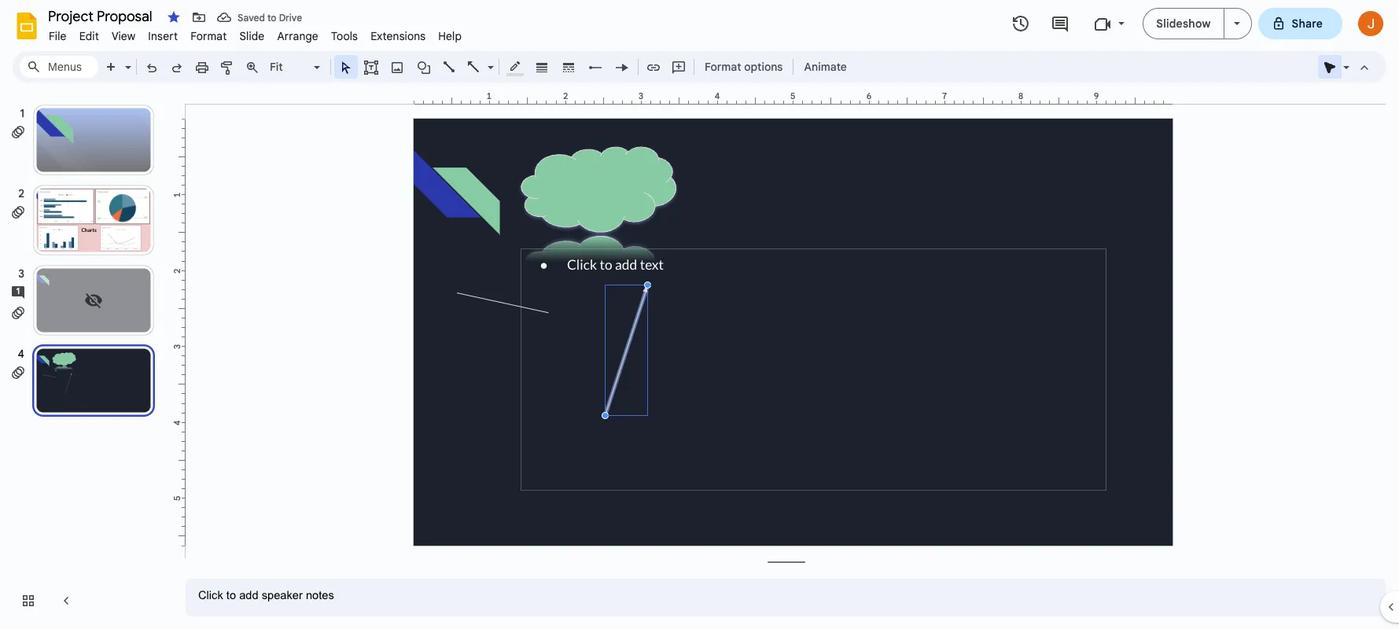 Task type: describe. For each thing, give the bounding box(es) containing it.
arrange
[[277, 29, 319, 43]]

Star checkbox
[[163, 6, 185, 28]]

animate button
[[797, 55, 854, 79]]

tools menu item
[[325, 27, 364, 46]]

slideshow
[[1157, 17, 1211, 31]]

slideshow button
[[1144, 8, 1225, 39]]

insert menu item
[[142, 27, 184, 46]]

Zoom text field
[[268, 56, 312, 78]]

main toolbar
[[98, 0, 855, 611]]

Menus field
[[20, 56, 98, 78]]

Zoom field
[[265, 56, 327, 79]]

saved
[[238, 11, 265, 23]]

format options
[[705, 60, 783, 74]]

arrange menu item
[[271, 27, 325, 46]]

saved to drive button
[[213, 6, 306, 28]]

extensions
[[371, 29, 426, 43]]

share button
[[1259, 8, 1343, 39]]

live pointer settings image
[[1340, 57, 1350, 62]]

insert
[[148, 29, 178, 43]]

border dash list. line dash: solid selected. option
[[560, 56, 578, 78]]

application containing slideshow
[[0, 0, 1400, 630]]

new slide with layout image
[[121, 57, 131, 62]]

Rename text field
[[42, 6, 161, 25]]

share
[[1292, 17, 1324, 31]]

menu bar banner
[[0, 0, 1400, 630]]

tools
[[331, 29, 358, 43]]

saved to drive
[[238, 11, 302, 23]]

view menu item
[[105, 27, 142, 46]]



Task type: locate. For each thing, give the bounding box(es) containing it.
to
[[268, 11, 277, 23]]

format for format options
[[705, 60, 742, 74]]

menu bar containing file
[[42, 20, 468, 46]]

view
[[112, 29, 136, 43]]

presentation options image
[[1234, 22, 1241, 25]]

navigation
[[0, 89, 173, 630]]

help menu item
[[432, 27, 468, 46]]

format left the slide menu item
[[191, 29, 227, 43]]

line end list. arrow style: filled arrow selected. option
[[613, 56, 631, 78]]

0 vertical spatial format
[[191, 29, 227, 43]]

insert image image
[[388, 56, 406, 78]]

format menu item
[[184, 27, 233, 46]]

help
[[439, 29, 462, 43]]

extensions menu item
[[364, 27, 432, 46]]

menu bar
[[42, 20, 468, 46]]

line start list. arrow style: none selected. option
[[587, 56, 605, 78]]

edit menu item
[[73, 27, 105, 46]]

slide menu item
[[233, 27, 271, 46]]

format inside menu item
[[191, 29, 227, 43]]

slide
[[240, 29, 265, 43]]

shape image
[[415, 56, 433, 78]]

border weight list. 1px selected. option
[[533, 56, 551, 78]]

file menu item
[[42, 27, 73, 46]]

file
[[49, 29, 67, 43]]

format for format
[[191, 29, 227, 43]]

format inside button
[[705, 60, 742, 74]]

1 horizontal spatial format
[[705, 60, 742, 74]]

format options button
[[698, 55, 790, 79]]

options
[[745, 60, 783, 74]]

1 vertical spatial format
[[705, 60, 742, 74]]

drive
[[279, 11, 302, 23]]

format
[[191, 29, 227, 43], [705, 60, 742, 74]]

menu bar inside 'menu bar' banner
[[42, 20, 468, 46]]

mode and view toolbar
[[1318, 51, 1378, 83]]

application
[[0, 0, 1400, 630]]

select line image
[[484, 57, 494, 62]]

border color: dark 2 light gray 1 image
[[506, 56, 524, 76]]

0 horizontal spatial format
[[191, 29, 227, 43]]

edit
[[79, 29, 99, 43]]

animate
[[805, 60, 847, 74]]

format left options
[[705, 60, 742, 74]]



Task type: vqa. For each thing, say whether or not it's contained in the screenshot.
Ctrl+⌘L Ctrl+⌘C at the bottom of the page
no



